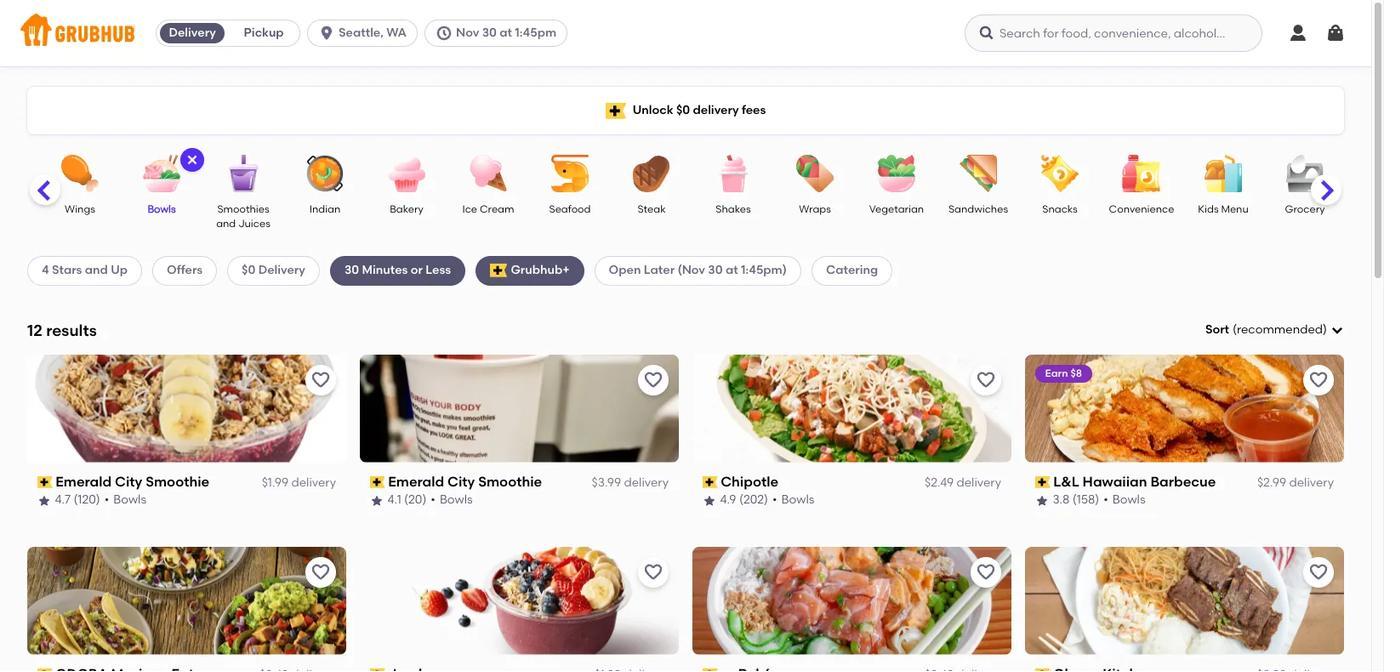 Task type: describe. For each thing, give the bounding box(es) containing it.
open
[[609, 263, 641, 278]]

emerald city smoothie logo image for $1.99
[[27, 355, 346, 463]]

$2.49
[[925, 476, 954, 490]]

city for 4.7 (120)
[[115, 474, 143, 490]]

• for (120)
[[105, 493, 110, 507]]

Search for food, convenience, alcohol... search field
[[965, 14, 1263, 52]]

wraps
[[799, 203, 831, 215]]

save this restaurant button for ohana kitchen logo
[[1304, 557, 1334, 588]]

save this restaurant button for chipotle logo
[[971, 365, 1002, 395]]

save this restaurant button for emerald city smoothie logo associated with $3.99
[[638, 365, 669, 395]]

(120)
[[74, 493, 101, 507]]

• for (20)
[[431, 493, 436, 507]]

emerald city smoothie for (120)
[[56, 474, 210, 490]]

$2.99 delivery
[[1258, 476, 1334, 490]]

emerald for (120)
[[56, 474, 112, 490]]

$3.99
[[592, 476, 621, 490]]

4.9 (202)
[[721, 493, 769, 507]]

none field containing sort
[[1206, 322, 1344, 339]]

sort ( recommended )
[[1206, 323, 1327, 337]]

0 vertical spatial $0
[[676, 103, 690, 117]]

nov
[[456, 26, 479, 40]]

grubhub plus flag logo image for unlock $0 delivery fees
[[606, 103, 626, 119]]

save this restaurant image for "jamba logo"
[[643, 562, 664, 583]]

sort
[[1206, 323, 1230, 337]]

4.1
[[388, 493, 402, 507]]

bowls for 3.8 (158)
[[1113, 493, 1146, 507]]

kids menu
[[1198, 203, 1249, 215]]

3.8
[[1053, 493, 1070, 507]]

later
[[644, 263, 675, 278]]

grubhub+
[[511, 263, 570, 278]]

(
[[1233, 323, 1237, 337]]

save this restaurant image for the save this restaurant button corresponding to chipotle logo
[[976, 370, 996, 390]]

bowls down the bowls image
[[148, 203, 176, 215]]

subscription pass image for chipotle
[[703, 477, 718, 488]]

l&l hawaiian barbecue
[[1054, 474, 1217, 490]]

$0 delivery
[[242, 263, 305, 278]]

ohana kitchen logo image
[[1025, 547, 1344, 655]]

bakery image
[[377, 155, 437, 192]]

seafood
[[549, 203, 591, 215]]

grocery
[[1285, 203, 1325, 215]]

delivery for $2.49 delivery
[[957, 476, 1002, 490]]

nov 30 at 1:45pm button
[[425, 20, 574, 47]]

wa
[[386, 26, 407, 40]]

save this restaurant button for qdoba mexican eats logo
[[305, 557, 336, 588]]

grubhub plus flag logo image for grubhub+
[[490, 264, 507, 278]]

l&l hawaiian barbecue logo image
[[1025, 355, 1344, 463]]

bowls for 4.9 (202)
[[782, 493, 815, 507]]

emerald for (20)
[[389, 474, 445, 490]]

smoothies and juices image
[[214, 155, 273, 192]]

offers
[[167, 263, 203, 278]]

and inside "smoothies and juices"
[[216, 218, 236, 230]]

star icon image for 4.1
[[370, 494, 384, 508]]

convenience
[[1109, 203, 1175, 215]]

star icon image for 4.9
[[703, 494, 716, 508]]

chipotle
[[721, 474, 779, 490]]

• bowls for 4.9 (202)
[[773, 493, 815, 507]]

1 vertical spatial delivery
[[258, 263, 305, 278]]

ice cream image
[[459, 155, 518, 192]]

kids
[[1198, 203, 1219, 215]]

gopoké logo image
[[693, 547, 1012, 655]]

4.7 (120)
[[55, 493, 101, 507]]

menu
[[1221, 203, 1249, 215]]

star icon image for 3.8
[[1036, 494, 1049, 508]]

save this restaurant image for the save this restaurant button related to $1.99 emerald city smoothie logo
[[311, 370, 331, 390]]

emerald city smoothie for (20)
[[389, 474, 543, 490]]

wings image
[[50, 155, 110, 192]]

recommended
[[1237, 323, 1323, 337]]

(202)
[[740, 493, 769, 507]]

stars
[[52, 263, 82, 278]]

star icon image for 4.7
[[37, 494, 51, 508]]

subscription pass image for gopoké logo
[[703, 669, 718, 671]]

subscription pass image for ohana kitchen logo
[[1036, 669, 1051, 671]]

save this restaurant image for gopoké logo the save this restaurant button
[[976, 562, 996, 583]]

svg image inside nov 30 at 1:45pm button
[[436, 25, 453, 42]]

1 horizontal spatial at
[[726, 263, 738, 278]]

or
[[411, 263, 423, 278]]

12 results
[[27, 320, 97, 340]]

city for 4.1 (20)
[[448, 474, 476, 490]]

pickup button
[[228, 20, 300, 47]]

open later (nov 30 at 1:45pm)
[[609, 263, 787, 278]]

kids menu image
[[1194, 155, 1253, 192]]

• for (202)
[[773, 493, 778, 507]]

vegetarian image
[[867, 155, 927, 192]]

hawaiian
[[1083, 474, 1148, 490]]

steak image
[[622, 155, 682, 192]]

1 vertical spatial and
[[85, 263, 108, 278]]

fees
[[742, 103, 766, 117]]

4 stars and up
[[42, 263, 128, 278]]

ice
[[462, 203, 477, 215]]



Task type: locate. For each thing, give the bounding box(es) containing it.
catering
[[826, 263, 878, 278]]

svg image inside seattle, wa button
[[318, 25, 335, 42]]

0 horizontal spatial grubhub plus flag logo image
[[490, 264, 507, 278]]

$8
[[1071, 367, 1083, 379]]

0 horizontal spatial at
[[500, 26, 512, 40]]

30 minutes or less
[[345, 263, 451, 278]]

2 subscription pass image from the left
[[703, 477, 718, 488]]

svg image right )
[[1331, 323, 1344, 337]]

1 city from the left
[[115, 474, 143, 490]]

qdoba mexican eats logo image
[[27, 547, 346, 655]]

cream
[[480, 203, 514, 215]]

0 horizontal spatial 30
[[345, 263, 359, 278]]

3 star icon image from the left
[[703, 494, 716, 508]]

barbecue
[[1151, 474, 1217, 490]]

grubhub plus flag logo image left grubhub+
[[490, 264, 507, 278]]

0 vertical spatial svg image
[[318, 25, 335, 42]]

l&l
[[1054, 474, 1080, 490]]

emerald city smoothie up (20)
[[389, 474, 543, 490]]

1 emerald city smoothie from the left
[[56, 474, 210, 490]]

2 • from the left
[[431, 493, 436, 507]]

delivery for $2.99 delivery
[[1290, 476, 1334, 490]]

jamba logo image
[[360, 547, 679, 655]]

save this restaurant image
[[643, 370, 664, 390], [1309, 370, 1329, 390], [643, 562, 664, 583], [1309, 562, 1329, 583]]

nov 30 at 1:45pm
[[456, 26, 557, 40]]

delivery left pickup
[[169, 26, 216, 40]]

• bowls right (20)
[[431, 493, 473, 507]]

star icon image left "4.1" on the left bottom
[[370, 494, 384, 508]]

minutes
[[362, 263, 408, 278]]

unlock
[[633, 103, 674, 117]]

$0 right unlock
[[676, 103, 690, 117]]

• bowls down hawaiian
[[1104, 493, 1146, 507]]

1 emerald from the left
[[56, 474, 112, 490]]

delivery
[[169, 26, 216, 40], [258, 263, 305, 278]]

0 horizontal spatial emerald city smoothie logo image
[[27, 355, 346, 463]]

svg image
[[1288, 23, 1309, 43], [1326, 23, 1346, 43], [436, 25, 453, 42], [979, 25, 996, 42], [185, 153, 199, 167]]

)
[[1323, 323, 1327, 337]]

star icon image
[[37, 494, 51, 508], [370, 494, 384, 508], [703, 494, 716, 508], [1036, 494, 1049, 508]]

0 horizontal spatial emerald city smoothie
[[56, 474, 210, 490]]

2 • bowls from the left
[[431, 493, 473, 507]]

1 • bowls from the left
[[105, 493, 147, 507]]

2 city from the left
[[448, 474, 476, 490]]

at
[[500, 26, 512, 40], [726, 263, 738, 278]]

4 • bowls from the left
[[1104, 493, 1146, 507]]

delivery
[[693, 103, 739, 117], [291, 476, 336, 490], [624, 476, 669, 490], [957, 476, 1002, 490], [1290, 476, 1334, 490]]

bowls
[[148, 203, 176, 215], [114, 493, 147, 507], [440, 493, 473, 507], [782, 493, 815, 507], [1113, 493, 1146, 507]]

seattle, wa button
[[307, 20, 425, 47]]

1 horizontal spatial city
[[448, 474, 476, 490]]

and down smoothies
[[216, 218, 236, 230]]

4 star icon image from the left
[[1036, 494, 1049, 508]]

delivery right "$2.49"
[[957, 476, 1002, 490]]

smoothie
[[146, 474, 210, 490], [479, 474, 543, 490]]

2 horizontal spatial 30
[[708, 263, 723, 278]]

indian
[[309, 203, 341, 215]]

soup image
[[0, 155, 28, 192]]

grubhub plus flag logo image
[[606, 103, 626, 119], [490, 264, 507, 278]]

smoothie for 4.1 (20)
[[479, 474, 543, 490]]

0 vertical spatial delivery
[[169, 26, 216, 40]]

star icon image left 3.8
[[1036, 494, 1049, 508]]

emerald up (20)
[[389, 474, 445, 490]]

delivery right $3.99 in the left bottom of the page
[[624, 476, 669, 490]]

delivery for $1.99 delivery
[[291, 476, 336, 490]]

bowls right the (120)
[[114, 493, 147, 507]]

save this restaurant image for ohana kitchen logo
[[1309, 562, 1329, 583]]

snacks image
[[1030, 155, 1090, 192]]

(20)
[[405, 493, 427, 507]]

1 • from the left
[[105, 493, 110, 507]]

save this restaurant image for the save this restaurant button associated with qdoba mexican eats logo
[[311, 562, 331, 583]]

delivery right $1.99
[[291, 476, 336, 490]]

1 star icon image from the left
[[37, 494, 51, 508]]

emerald up the (120)
[[56, 474, 112, 490]]

1 vertical spatial svg image
[[1331, 323, 1344, 337]]

save this restaurant image
[[311, 370, 331, 390], [976, 370, 996, 390], [311, 562, 331, 583], [976, 562, 996, 583]]

30 inside button
[[482, 26, 497, 40]]

subscription pass image for qdoba mexican eats logo
[[37, 669, 52, 671]]

at left "1:45pm"
[[500, 26, 512, 40]]

1 vertical spatial at
[[726, 263, 738, 278]]

$1.99
[[262, 476, 289, 490]]

seafood image
[[540, 155, 600, 192]]

$0
[[676, 103, 690, 117], [242, 263, 256, 278]]

None field
[[1206, 322, 1344, 339]]

4
[[42, 263, 49, 278]]

bakery
[[390, 203, 424, 215]]

4.7
[[55, 493, 71, 507]]

less
[[426, 263, 451, 278]]

•
[[105, 493, 110, 507], [431, 493, 436, 507], [773, 493, 778, 507], [1104, 493, 1109, 507]]

0 horizontal spatial emerald
[[56, 474, 112, 490]]

1 horizontal spatial emerald city smoothie
[[389, 474, 543, 490]]

1 horizontal spatial $0
[[676, 103, 690, 117]]

subscription pass image
[[37, 477, 52, 488], [703, 477, 718, 488]]

2 emerald from the left
[[389, 474, 445, 490]]

seattle, wa
[[339, 26, 407, 40]]

subscription pass image
[[370, 477, 385, 488], [1036, 477, 1051, 488], [37, 669, 52, 671], [370, 669, 385, 671], [703, 669, 718, 671], [1036, 669, 1051, 671]]

12
[[27, 320, 42, 340]]

earn $8
[[1046, 367, 1083, 379]]

emerald city smoothie logo image
[[27, 355, 346, 463], [360, 355, 679, 463]]

juices
[[238, 218, 270, 230]]

star icon image left 4.7
[[37, 494, 51, 508]]

delivery button
[[157, 20, 228, 47]]

3.8 (158)
[[1053, 493, 1100, 507]]

3 • bowls from the left
[[773, 493, 815, 507]]

smoothie for 4.7 (120)
[[146, 474, 210, 490]]

1 horizontal spatial grubhub plus flag logo image
[[606, 103, 626, 119]]

0 horizontal spatial svg image
[[318, 25, 335, 42]]

sandwiches image
[[949, 155, 1008, 192]]

bowls for 4.7 (120)
[[114, 493, 147, 507]]

delivery right $2.99
[[1290, 476, 1334, 490]]

1 horizontal spatial smoothie
[[479, 474, 543, 490]]

0 horizontal spatial delivery
[[169, 26, 216, 40]]

up
[[111, 263, 128, 278]]

$1.99 delivery
[[262, 476, 336, 490]]

svg image inside field
[[1331, 323, 1344, 337]]

smoothies
[[217, 203, 269, 215]]

grocery image
[[1276, 155, 1335, 192]]

0 vertical spatial grubhub plus flag logo image
[[606, 103, 626, 119]]

1 horizontal spatial emerald city smoothie logo image
[[360, 355, 679, 463]]

sandwiches
[[949, 203, 1008, 215]]

save this restaurant image for emerald city smoothie logo associated with $3.99
[[643, 370, 664, 390]]

• bowls for 4.7 (120)
[[105, 493, 147, 507]]

1 subscription pass image from the left
[[37, 477, 52, 488]]

seattle,
[[339, 26, 384, 40]]

• bowls
[[105, 493, 147, 507], [431, 493, 473, 507], [773, 493, 815, 507], [1104, 493, 1146, 507]]

ice cream
[[462, 203, 514, 215]]

pickup
[[244, 26, 284, 40]]

indian image
[[295, 155, 355, 192]]

subscription pass image for emerald city smoothie
[[37, 477, 52, 488]]

0 horizontal spatial and
[[85, 263, 108, 278]]

steak
[[638, 203, 666, 215]]

• right (20)
[[431, 493, 436, 507]]

delivery for $3.99 delivery
[[624, 476, 669, 490]]

and left up
[[85, 263, 108, 278]]

1:45pm)
[[741, 263, 787, 278]]

(158)
[[1073, 493, 1100, 507]]

grubhub plus flag logo image left unlock
[[606, 103, 626, 119]]

snacks
[[1043, 203, 1078, 215]]

1 horizontal spatial and
[[216, 218, 236, 230]]

$3.99 delivery
[[592, 476, 669, 490]]

• bowls right the (120)
[[105, 493, 147, 507]]

$2.99
[[1258, 476, 1287, 490]]

unlock $0 delivery fees
[[633, 103, 766, 117]]

• for (158)
[[1104, 493, 1109, 507]]

delivery down juices
[[258, 263, 305, 278]]

2 smoothie from the left
[[479, 474, 543, 490]]

main navigation navigation
[[0, 0, 1372, 66]]

• bowls for 3.8 (158)
[[1104, 493, 1146, 507]]

emerald city smoothie up the (120)
[[56, 474, 210, 490]]

wings
[[65, 203, 95, 215]]

1 emerald city smoothie logo image from the left
[[27, 355, 346, 463]]

bowls for 4.1 (20)
[[440, 493, 473, 507]]

and
[[216, 218, 236, 230], [85, 263, 108, 278]]

delivery inside button
[[169, 26, 216, 40]]

at inside button
[[500, 26, 512, 40]]

star icon image left 4.9
[[703, 494, 716, 508]]

svg image left seattle,
[[318, 25, 335, 42]]

0 vertical spatial and
[[216, 218, 236, 230]]

• bowls right (202)
[[773, 493, 815, 507]]

chipotle logo image
[[693, 355, 1012, 463]]

1 horizontal spatial delivery
[[258, 263, 305, 278]]

save this restaurant button for gopoké logo
[[971, 557, 1002, 588]]

vegetarian
[[869, 203, 924, 215]]

• right the (120)
[[105, 493, 110, 507]]

city
[[115, 474, 143, 490], [448, 474, 476, 490]]

bowls down l&l hawaiian barbecue
[[1113, 493, 1146, 507]]

• right (158)
[[1104, 493, 1109, 507]]

shakes
[[716, 203, 751, 215]]

2 star icon image from the left
[[370, 494, 384, 508]]

30 right 'nov'
[[482, 26, 497, 40]]

delivery left fees
[[693, 103, 739, 117]]

30 left minutes
[[345, 263, 359, 278]]

results
[[46, 320, 97, 340]]

shakes image
[[704, 155, 763, 192]]

4 • from the left
[[1104, 493, 1109, 507]]

earn
[[1046, 367, 1069, 379]]

1 horizontal spatial 30
[[482, 26, 497, 40]]

1 smoothie from the left
[[146, 474, 210, 490]]

save this restaurant button for "jamba logo"
[[638, 557, 669, 588]]

convenience image
[[1112, 155, 1172, 192]]

bowls right (20)
[[440, 493, 473, 507]]

1 vertical spatial $0
[[242, 263, 256, 278]]

0 horizontal spatial subscription pass image
[[37, 477, 52, 488]]

4.1 (20)
[[388, 493, 427, 507]]

2 emerald city smoothie from the left
[[389, 474, 543, 490]]

smoothies and juices
[[216, 203, 270, 230]]

1:45pm
[[515, 26, 557, 40]]

• right (202)
[[773, 493, 778, 507]]

0 vertical spatial at
[[500, 26, 512, 40]]

subscription pass image for "jamba logo"
[[370, 669, 385, 671]]

emerald city smoothie logo image for $3.99
[[360, 355, 679, 463]]

1 horizontal spatial subscription pass image
[[703, 477, 718, 488]]

save this restaurant button
[[305, 365, 336, 395], [638, 365, 669, 395], [971, 365, 1002, 395], [1304, 365, 1334, 395], [305, 557, 336, 588], [638, 557, 669, 588], [971, 557, 1002, 588], [1304, 557, 1334, 588]]

30 right (nov
[[708, 263, 723, 278]]

bowls right (202)
[[782, 493, 815, 507]]

• bowls for 4.1 (20)
[[431, 493, 473, 507]]

save this restaurant button for $1.99 emerald city smoothie logo
[[305, 365, 336, 395]]

1 horizontal spatial svg image
[[1331, 323, 1344, 337]]

0 horizontal spatial $0
[[242, 263, 256, 278]]

wraps image
[[785, 155, 845, 192]]

$0 down juices
[[242, 263, 256, 278]]

0 horizontal spatial smoothie
[[146, 474, 210, 490]]

bowls image
[[132, 155, 191, 192]]

30
[[482, 26, 497, 40], [345, 263, 359, 278], [708, 263, 723, 278]]

4.9
[[721, 493, 737, 507]]

$2.49 delivery
[[925, 476, 1002, 490]]

svg image
[[318, 25, 335, 42], [1331, 323, 1344, 337]]

0 horizontal spatial city
[[115, 474, 143, 490]]

at left 1:45pm)
[[726, 263, 738, 278]]

(nov
[[678, 263, 705, 278]]

1 vertical spatial grubhub plus flag logo image
[[490, 264, 507, 278]]

2 emerald city smoothie logo image from the left
[[360, 355, 679, 463]]

emerald city smoothie
[[56, 474, 210, 490], [389, 474, 543, 490]]

1 horizontal spatial emerald
[[389, 474, 445, 490]]

emerald
[[56, 474, 112, 490], [389, 474, 445, 490]]

3 • from the left
[[773, 493, 778, 507]]



Task type: vqa. For each thing, say whether or not it's contained in the screenshot.
Coke
no



